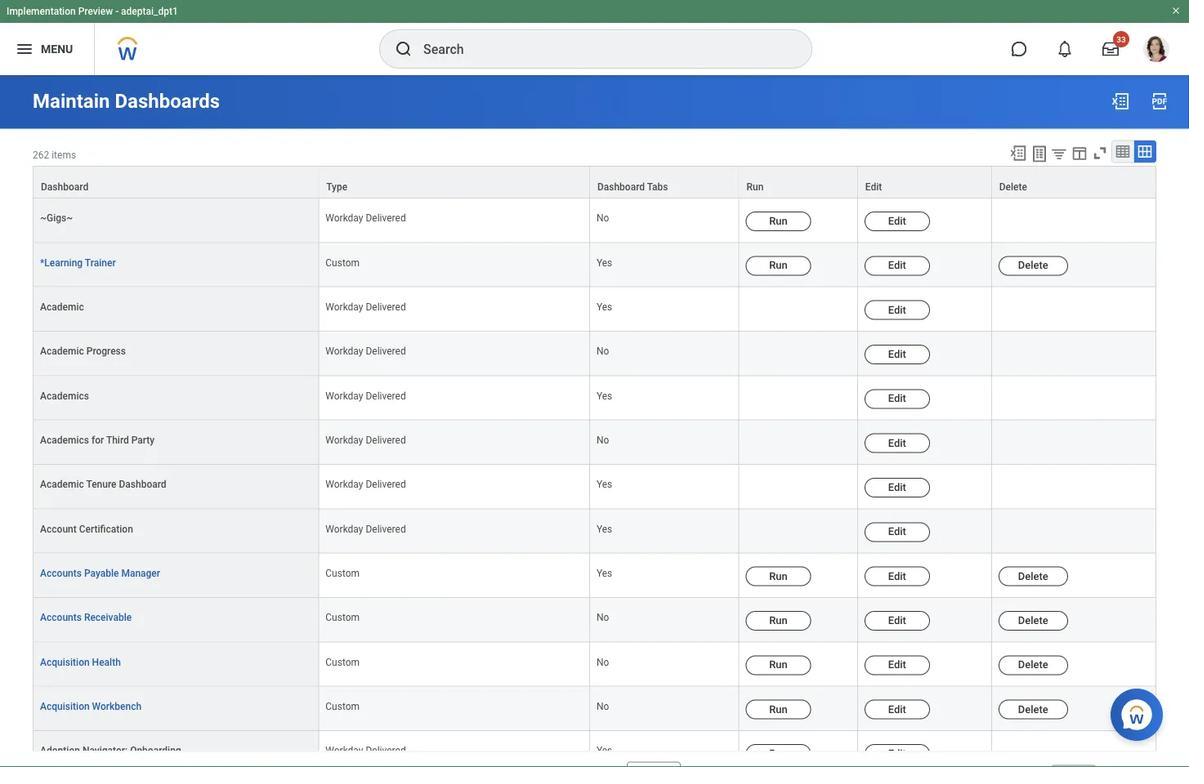 Task type: vqa. For each thing, say whether or not it's contained in the screenshot.
rightmost Job
no



Task type: describe. For each thing, give the bounding box(es) containing it.
delivered for ~gigs~
[[366, 212, 406, 224]]

academic progress element
[[40, 342, 126, 357]]

4 edit button from the top
[[865, 345, 930, 364]]

export to excel image for dashboards
[[1111, 92, 1131, 111]]

3 edit button from the top
[[865, 300, 930, 320]]

5 run button from the top
[[746, 656, 811, 675]]

7 row from the top
[[33, 687, 1157, 731]]

tabs
[[647, 181, 668, 193]]

33 button
[[1093, 31, 1130, 67]]

edit for 10th edit button from the top of the maintain dashboards main content
[[888, 614, 907, 627]]

workday for adoption navigator: onboarding
[[326, 745, 363, 757]]

academic element
[[40, 298, 84, 313]]

workday for account certification
[[326, 523, 363, 535]]

academic progress
[[40, 345, 126, 357]]

2 run button from the top
[[746, 256, 811, 275]]

adoption navigator: onboarding
[[40, 745, 181, 757]]

edit for 8th edit button from the top
[[888, 525, 907, 538]]

6 no from the top
[[597, 701, 609, 712]]

account certification
[[40, 523, 133, 535]]

academic tenure dashboard
[[40, 479, 166, 490]]

custom for acquisition workbench
[[326, 701, 360, 712]]

expand table image
[[1137, 143, 1154, 160]]

4 delete button from the top
[[999, 656, 1068, 675]]

1 run button from the top
[[746, 211, 811, 231]]

delete inside popup button
[[1000, 181, 1028, 193]]

1 yes from the top
[[597, 257, 613, 268]]

4 run button from the top
[[746, 611, 811, 631]]

fullscreen image
[[1091, 144, 1109, 162]]

1 edit button from the top
[[865, 211, 930, 231]]

run for run popup button
[[747, 181, 764, 193]]

notifications large image
[[1057, 41, 1073, 57]]

type button
[[319, 166, 589, 198]]

11 edit button from the top
[[865, 656, 930, 675]]

onboarding
[[130, 745, 181, 757]]

account
[[40, 523, 77, 535]]

edit for 5th edit button from the top of the maintain dashboards main content
[[888, 392, 907, 404]]

8 edit button from the top
[[865, 522, 930, 542]]

4 no from the top
[[597, 612, 609, 623]]

1 horizontal spatial dashboard
[[119, 479, 166, 490]]

-
[[115, 6, 119, 17]]

2 edit row from the top
[[33, 332, 1157, 376]]

maintain dashboards main content
[[0, 75, 1190, 768]]

workday for ~gigs~
[[326, 212, 363, 224]]

academics element
[[40, 387, 89, 401]]

33
[[1117, 34, 1126, 44]]

*learning trainer
[[40, 257, 116, 268]]

maintain dashboards
[[33, 90, 220, 113]]

6 edit button from the top
[[865, 434, 930, 453]]

delivered for account certification
[[366, 523, 406, 535]]

menu
[[41, 42, 73, 56]]

262
[[33, 149, 49, 161]]

tenure
[[86, 479, 116, 490]]

run for second run button from the top of the maintain dashboards main content
[[770, 259, 788, 271]]

progress
[[86, 345, 126, 357]]

delivered for academic progress
[[366, 345, 406, 357]]

items per page element
[[539, 753, 681, 768]]

edit for 8th edit button from the bottom of the maintain dashboards main content
[[888, 437, 907, 449]]

workday delivered for academic
[[326, 301, 406, 313]]

delivered for academic tenure dashboard
[[366, 479, 406, 490]]

edit for first edit button
[[888, 214, 907, 227]]

edit for 11th edit button from the bottom
[[888, 303, 907, 316]]

academics for academics element
[[40, 390, 89, 401]]

~gigs~
[[40, 212, 73, 224]]

7 edit button from the top
[[865, 478, 930, 498]]

Search Workday  search field
[[424, 31, 778, 67]]

toolbar inside maintain dashboards main content
[[1002, 140, 1157, 166]]

menu banner
[[0, 0, 1190, 75]]

dashboard for dashboard tabs
[[598, 181, 645, 193]]

delete button for acquisition workbench
[[999, 700, 1068, 720]]

workday delivered for ~gigs~
[[326, 212, 406, 224]]

workbench
[[92, 701, 142, 712]]

workday for academic
[[326, 301, 363, 313]]

academic for academic progress
[[40, 345, 84, 357]]

table image
[[1115, 143, 1132, 160]]

dashboards
[[115, 90, 220, 113]]

delete button
[[992, 166, 1156, 198]]

workday for academics
[[326, 390, 363, 401]]

yes for academic tenure dashboard
[[597, 479, 613, 490]]

acquisition health link
[[40, 653, 121, 668]]

acquisition for acquisition workbench
[[40, 701, 90, 712]]

custom for *learning trainer
[[326, 257, 360, 268]]

row containing dashboard
[[33, 166, 1157, 198]]

edit for second edit button from the top of the maintain dashboards main content
[[888, 259, 907, 271]]

5 edit row from the top
[[33, 465, 1157, 509]]

run for 5th run button from the bottom
[[770, 570, 788, 582]]

6 edit row from the top
[[33, 509, 1157, 554]]

10 edit button from the top
[[865, 611, 930, 631]]

inbox large image
[[1103, 41, 1119, 57]]

academic tenure dashboard element
[[40, 475, 166, 490]]

view printable version (pdf) image
[[1150, 92, 1170, 111]]

run for second run button from the bottom
[[770, 703, 788, 715]]

accounts receivable
[[40, 612, 132, 623]]

academic for academic 'element'
[[40, 301, 84, 313]]

6 run button from the top
[[746, 700, 811, 720]]



Task type: locate. For each thing, give the bounding box(es) containing it.
1 workday delivered from the top
[[326, 212, 406, 224]]

adeptai_dpt1
[[121, 6, 178, 17]]

delete button for *learning trainer
[[999, 256, 1068, 275]]

4 custom from the top
[[326, 656, 360, 668]]

party
[[131, 434, 155, 446]]

acquisition up 'adoption'
[[40, 701, 90, 712]]

2 row from the top
[[33, 198, 1157, 243]]

4 workday delivered from the top
[[326, 390, 406, 401]]

edit for tenth edit button from the bottom
[[888, 348, 907, 360]]

7 delivered from the top
[[366, 523, 406, 535]]

2 delete button from the top
[[999, 567, 1068, 586]]

1 acquisition from the top
[[40, 656, 90, 668]]

academics left for
[[40, 434, 89, 446]]

8 workday from the top
[[326, 745, 363, 757]]

justify image
[[15, 39, 34, 59]]

7 workday from the top
[[326, 523, 363, 535]]

workday delivered for academics for third party
[[326, 434, 406, 446]]

payable
[[84, 568, 119, 579]]

1 delivered from the top
[[366, 212, 406, 224]]

workday for academics for third party
[[326, 434, 363, 446]]

academic
[[40, 301, 84, 313], [40, 345, 84, 357], [40, 479, 84, 490]]

navigator:
[[82, 745, 128, 757]]

0 vertical spatial academics
[[40, 390, 89, 401]]

6 row from the top
[[33, 643, 1157, 687]]

edit for seventh edit button from the top
[[888, 481, 907, 493]]

3 delete button from the top
[[999, 611, 1068, 631]]

1 row from the top
[[33, 166, 1157, 198]]

select to filter grid data image
[[1051, 145, 1069, 162]]

no
[[597, 212, 609, 224], [597, 345, 609, 357], [597, 434, 609, 446], [597, 612, 609, 623], [597, 656, 609, 668], [597, 701, 609, 712]]

custom for accounts payable manager
[[326, 568, 360, 579]]

delivered
[[366, 212, 406, 224], [366, 301, 406, 313], [366, 345, 406, 357], [366, 390, 406, 401], [366, 434, 406, 446], [366, 479, 406, 490], [366, 523, 406, 535], [366, 745, 406, 757]]

5 delete button from the top
[[999, 700, 1068, 720]]

6 yes from the top
[[597, 568, 613, 579]]

workday delivered for adoption navigator: onboarding
[[326, 745, 406, 757]]

run for 5th run button from the top
[[770, 659, 788, 671]]

2 vertical spatial academic
[[40, 479, 84, 490]]

edit for 12th edit button from the top of the maintain dashboards main content
[[888, 703, 907, 715]]

edit for 13th edit button
[[888, 747, 907, 760]]

5 workday from the top
[[326, 434, 363, 446]]

acquisition workbench
[[40, 701, 142, 712]]

workday for academic tenure dashboard
[[326, 479, 363, 490]]

academic left the tenure at the bottom of page
[[40, 479, 84, 490]]

12 edit button from the top
[[865, 700, 930, 720]]

accounts left "payable" at the bottom
[[40, 568, 82, 579]]

accounts up acquisition health link
[[40, 612, 82, 623]]

acquisition for acquisition health
[[40, 656, 90, 668]]

0 vertical spatial acquisition
[[40, 656, 90, 668]]

run for 7th run button from the bottom of the maintain dashboards main content
[[770, 214, 788, 227]]

academic inside academic tenure dashboard element
[[40, 479, 84, 490]]

edit row
[[33, 287, 1157, 332], [33, 332, 1157, 376], [33, 376, 1157, 420], [33, 420, 1157, 465], [33, 465, 1157, 509], [33, 509, 1157, 554]]

0 horizontal spatial export to excel image
[[1010, 144, 1028, 162]]

cell
[[992, 198, 1157, 243], [739, 287, 858, 332], [992, 287, 1157, 332], [739, 332, 858, 376], [992, 332, 1157, 376], [739, 376, 858, 420], [992, 376, 1157, 420], [739, 420, 858, 465], [992, 420, 1157, 465], [739, 465, 858, 509], [992, 465, 1157, 509], [739, 509, 858, 554], [992, 509, 1157, 554], [992, 731, 1157, 768]]

1 horizontal spatial export to excel image
[[1111, 92, 1131, 111]]

workday delivered for academics
[[326, 390, 406, 401]]

accounts payable manager
[[40, 568, 160, 579]]

2 yes from the top
[[597, 301, 613, 313]]

3 workday from the top
[[326, 345, 363, 357]]

262 items
[[33, 149, 76, 161]]

dashboard up ~gigs~ element
[[41, 181, 88, 193]]

2 acquisition from the top
[[40, 701, 90, 712]]

2 workday from the top
[[326, 301, 363, 313]]

menu button
[[0, 23, 94, 75]]

6 workday delivered from the top
[[326, 479, 406, 490]]

accounts inside accounts payable manager link
[[40, 568, 82, 579]]

academics for third party element
[[40, 431, 155, 446]]

~gigs~ element
[[40, 209, 73, 224]]

acquisition workbench link
[[40, 698, 142, 712]]

click to view/edit grid preferences image
[[1071, 144, 1089, 162]]

3 academic from the top
[[40, 479, 84, 490]]

2 edit button from the top
[[865, 256, 930, 275]]

adoption
[[40, 745, 80, 757]]

custom
[[326, 257, 360, 268], [326, 568, 360, 579], [326, 612, 360, 623], [326, 656, 360, 668], [326, 701, 360, 712]]

run button
[[739, 166, 857, 198]]

1 accounts from the top
[[40, 568, 82, 579]]

edit for 11th edit button
[[888, 659, 907, 671]]

3 run button from the top
[[746, 567, 811, 586]]

3 no from the top
[[597, 434, 609, 446]]

*learning
[[40, 257, 83, 268]]

2 delivered from the top
[[366, 301, 406, 313]]

delete button
[[999, 256, 1068, 275], [999, 567, 1068, 586], [999, 611, 1068, 631], [999, 656, 1068, 675], [999, 700, 1068, 720]]

5 delivered from the top
[[366, 434, 406, 446]]

accounts for accounts receivable
[[40, 612, 82, 623]]

run button
[[746, 211, 811, 231], [746, 256, 811, 275], [746, 567, 811, 586], [746, 611, 811, 631], [746, 656, 811, 675], [746, 700, 811, 720], [746, 744, 811, 764]]

dashboard left "tabs"
[[598, 181, 645, 193]]

academics for third party
[[40, 434, 155, 446]]

toolbar
[[1002, 140, 1157, 166]]

0 vertical spatial accounts
[[40, 568, 82, 579]]

workday delivered
[[326, 212, 406, 224], [326, 301, 406, 313], [326, 345, 406, 357], [326, 390, 406, 401], [326, 434, 406, 446], [326, 479, 406, 490], [326, 523, 406, 535], [326, 745, 406, 757]]

3 row from the top
[[33, 243, 1157, 287]]

2 no from the top
[[597, 345, 609, 357]]

8 row from the top
[[33, 731, 1157, 768]]

delivered for academics
[[366, 390, 406, 401]]

acquisition inside 'acquisition workbench' link
[[40, 701, 90, 712]]

academic inside academic progress element
[[40, 345, 84, 357]]

1 vertical spatial export to excel image
[[1010, 144, 1028, 162]]

3 workday delivered from the top
[[326, 345, 406, 357]]

5 row from the top
[[33, 598, 1157, 643]]

acquisition left the health
[[40, 656, 90, 668]]

dashboard button
[[34, 166, 318, 198]]

yes for academics
[[597, 390, 613, 401]]

dashboard for dashboard
[[41, 181, 88, 193]]

5 no from the top
[[597, 656, 609, 668]]

account certification element
[[40, 520, 133, 535]]

7 run button from the top
[[746, 744, 811, 764]]

workday delivered for account certification
[[326, 523, 406, 535]]

1 edit row from the top
[[33, 287, 1157, 332]]

delete
[[1000, 181, 1028, 193], [1019, 259, 1049, 271], [1019, 570, 1049, 582], [1019, 614, 1049, 627], [1019, 659, 1049, 671], [1019, 703, 1049, 715]]

dashboard tabs
[[598, 181, 668, 193]]

acquisition inside acquisition health link
[[40, 656, 90, 668]]

for
[[92, 434, 104, 446]]

1 academics from the top
[[40, 390, 89, 401]]

acquisition
[[40, 656, 90, 668], [40, 701, 90, 712]]

13 edit button from the top
[[865, 744, 930, 764]]

8 workday delivered from the top
[[326, 745, 406, 757]]

dashboard
[[41, 181, 88, 193], [598, 181, 645, 193], [119, 479, 166, 490]]

7 workday delivered from the top
[[326, 523, 406, 535]]

maintain
[[33, 90, 110, 113]]

academics down academic progress
[[40, 390, 89, 401]]

accounts payable manager link
[[40, 564, 160, 579]]

edit button
[[858, 166, 992, 198]]

search image
[[394, 39, 414, 59]]

third
[[106, 434, 129, 446]]

edit button
[[865, 211, 930, 231], [865, 256, 930, 275], [865, 300, 930, 320], [865, 345, 930, 364], [865, 389, 930, 409], [865, 434, 930, 453], [865, 478, 930, 498], [865, 522, 930, 542], [865, 567, 930, 586], [865, 611, 930, 631], [865, 656, 930, 675], [865, 700, 930, 720], [865, 744, 930, 764]]

1 custom from the top
[[326, 257, 360, 268]]

1 workday from the top
[[326, 212, 363, 224]]

receivable
[[84, 612, 132, 623]]

yes for academic
[[597, 301, 613, 313]]

workday delivered for academic progress
[[326, 345, 406, 357]]

export to excel image inside toolbar
[[1010, 144, 1028, 162]]

workday for academic progress
[[326, 345, 363, 357]]

2 accounts from the top
[[40, 612, 82, 623]]

0 vertical spatial academic
[[40, 301, 84, 313]]

preview
[[78, 6, 113, 17]]

academic down *learning
[[40, 301, 84, 313]]

custom for accounts receivable
[[326, 612, 360, 623]]

accounts for accounts payable manager
[[40, 568, 82, 579]]

edit for fifth edit button from the bottom of the maintain dashboards main content
[[888, 570, 907, 582]]

acquisition health
[[40, 656, 121, 668]]

delivered for academic
[[366, 301, 406, 313]]

0 horizontal spatial dashboard
[[41, 181, 88, 193]]

1 no from the top
[[597, 212, 609, 224]]

2 academic from the top
[[40, 345, 84, 357]]

*learning trainer link
[[40, 253, 116, 268]]

accounts
[[40, 568, 82, 579], [40, 612, 82, 623]]

dashboard tabs button
[[590, 166, 739, 198]]

accounts inside 'accounts receivable' link
[[40, 612, 82, 623]]

1 vertical spatial academics
[[40, 434, 89, 446]]

6 delivered from the top
[[366, 479, 406, 490]]

items
[[52, 149, 76, 161]]

4 delivered from the top
[[366, 390, 406, 401]]

3 edit row from the top
[[33, 376, 1157, 420]]

row
[[33, 166, 1157, 198], [33, 198, 1157, 243], [33, 243, 1157, 287], [33, 554, 1157, 598], [33, 598, 1157, 643], [33, 643, 1157, 687], [33, 687, 1157, 731], [33, 731, 1157, 768]]

0 vertical spatial export to excel image
[[1111, 92, 1131, 111]]

1 delete button from the top
[[999, 256, 1068, 275]]

type
[[326, 181, 348, 193]]

dashboard right the tenure at the bottom of page
[[119, 479, 166, 490]]

2 custom from the top
[[326, 568, 360, 579]]

accounts receivable link
[[40, 609, 132, 623]]

profile logan mcneil image
[[1144, 36, 1170, 65]]

export to excel image left the view printable version (pdf) image
[[1111, 92, 1131, 111]]

health
[[92, 656, 121, 668]]

export to excel image for items
[[1010, 144, 1028, 162]]

3 custom from the top
[[326, 612, 360, 623]]

run inside popup button
[[747, 181, 764, 193]]

4 row from the top
[[33, 554, 1157, 598]]

edit for edit popup button
[[866, 181, 882, 193]]

run for fourth run button from the bottom of the maintain dashboards main content
[[770, 614, 788, 627]]

trainer
[[85, 257, 116, 268]]

run for first run button from the bottom
[[770, 747, 788, 760]]

8 delivered from the top
[[366, 745, 406, 757]]

2 horizontal spatial dashboard
[[598, 181, 645, 193]]

3 yes from the top
[[597, 390, 613, 401]]

academics
[[40, 390, 89, 401], [40, 434, 89, 446]]

export to excel image left "export to worksheets" image on the right top of the page
[[1010, 144, 1028, 162]]

yes for account certification
[[597, 523, 613, 535]]

manager
[[121, 568, 160, 579]]

1 academic from the top
[[40, 301, 84, 313]]

edit
[[866, 181, 882, 193], [888, 214, 907, 227], [888, 259, 907, 271], [888, 303, 907, 316], [888, 348, 907, 360], [888, 392, 907, 404], [888, 437, 907, 449], [888, 481, 907, 493], [888, 525, 907, 538], [888, 570, 907, 582], [888, 614, 907, 627], [888, 659, 907, 671], [888, 703, 907, 715], [888, 747, 907, 760]]

edit inside popup button
[[866, 181, 882, 193]]

adoption navigator: onboarding element
[[40, 742, 181, 757]]

5 custom from the top
[[326, 701, 360, 712]]

run
[[747, 181, 764, 193], [770, 214, 788, 227], [770, 259, 788, 271], [770, 570, 788, 582], [770, 614, 788, 627], [770, 659, 788, 671], [770, 703, 788, 715], [770, 747, 788, 760]]

4 workday from the top
[[326, 390, 363, 401]]

academic up academics element
[[40, 345, 84, 357]]

export to worksheets image
[[1030, 144, 1050, 164]]

2 academics from the top
[[40, 434, 89, 446]]

4 edit row from the top
[[33, 420, 1157, 465]]

9 edit button from the top
[[865, 567, 930, 586]]

6 workday from the top
[[326, 479, 363, 490]]

5 workday delivered from the top
[[326, 434, 406, 446]]

certification
[[79, 523, 133, 535]]

workday delivered for academic tenure dashboard
[[326, 479, 406, 490]]

export to excel image
[[1111, 92, 1131, 111], [1010, 144, 1028, 162]]

2 workday delivered from the top
[[326, 301, 406, 313]]

close environment banner image
[[1172, 6, 1181, 16]]

4 yes from the top
[[597, 479, 613, 490]]

1 vertical spatial academic
[[40, 345, 84, 357]]

1 vertical spatial acquisition
[[40, 701, 90, 712]]

7 yes from the top
[[597, 745, 613, 757]]

implementation
[[7, 6, 76, 17]]

implementation preview -   adeptai_dpt1
[[7, 6, 178, 17]]

delivered for academics for third party
[[366, 434, 406, 446]]

3 delivered from the top
[[366, 345, 406, 357]]

workday
[[326, 212, 363, 224], [326, 301, 363, 313], [326, 345, 363, 357], [326, 390, 363, 401], [326, 434, 363, 446], [326, 479, 363, 490], [326, 523, 363, 535], [326, 745, 363, 757]]

yes for adoption navigator: onboarding
[[597, 745, 613, 757]]

yes
[[597, 257, 613, 268], [597, 301, 613, 313], [597, 390, 613, 401], [597, 479, 613, 490], [597, 523, 613, 535], [597, 568, 613, 579], [597, 745, 613, 757]]

5 edit button from the top
[[865, 389, 930, 409]]

custom for acquisition health
[[326, 656, 360, 668]]

delete button for accounts receivable
[[999, 611, 1068, 631]]

academics for academics for third party
[[40, 434, 89, 446]]

academic for academic tenure dashboard
[[40, 479, 84, 490]]

5 yes from the top
[[597, 523, 613, 535]]

delivered for adoption navigator: onboarding
[[366, 745, 406, 757]]

1 vertical spatial accounts
[[40, 612, 82, 623]]



